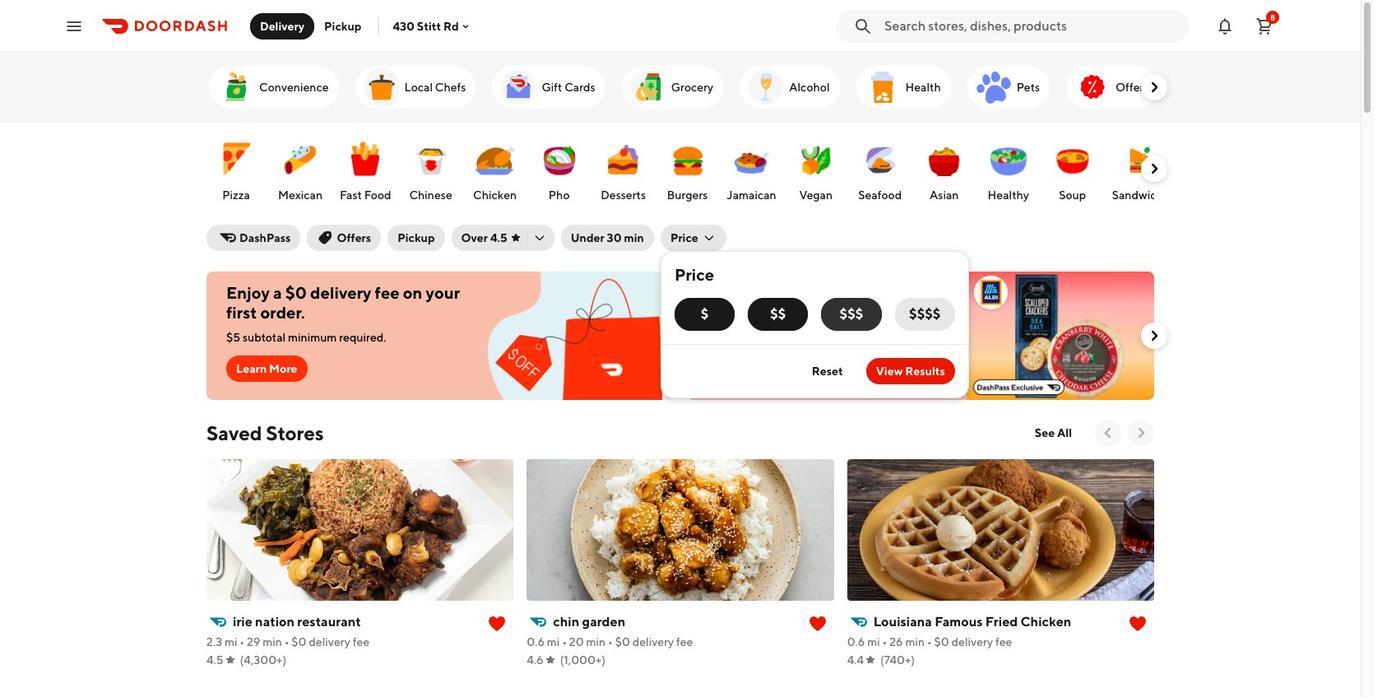 Task type: vqa. For each thing, say whether or not it's contained in the screenshot.
Learn
yes



Task type: describe. For each thing, give the bounding box(es) containing it.
min inside button
[[624, 231, 644, 244]]

4.4
[[848, 654, 864, 667]]

2.3
[[207, 636, 222, 649]]

$$ button
[[748, 298, 809, 331]]

Store search: begin typing to search for stores available on DoorDash text field
[[885, 17, 1180, 35]]

under 30 min
[[571, 231, 644, 244]]

4 • from the left
[[608, 636, 613, 649]]

430 stitt rd button
[[393, 19, 472, 33]]

pets link
[[968, 66, 1051, 109]]

alcohol image
[[747, 68, 786, 107]]

click to remove this store from your saved list image for chin garden
[[808, 614, 828, 634]]

garden
[[582, 614, 626, 630]]

delivery button
[[250, 13, 315, 39]]

minimum
[[288, 331, 337, 344]]

8 button
[[1249, 9, 1282, 42]]

convenience image
[[217, 68, 256, 107]]

1 vertical spatial next button of carousel image
[[1147, 328, 1163, 344]]

gift
[[542, 81, 563, 94]]

under 30 min button
[[561, 225, 654, 251]]

0.6 mi • 20 min • $​0 delivery fee
[[527, 636, 694, 649]]

chinese
[[410, 189, 453, 202]]

convenience
[[259, 81, 329, 94]]

healthy
[[988, 189, 1030, 202]]

3 items, open order cart image
[[1255, 16, 1275, 36]]

fee inside the enjoy a $0 delivery fee on your first order.
[[375, 283, 400, 302]]

$$$
[[840, 306, 864, 322]]

0 vertical spatial off
[[778, 283, 800, 302]]

over 4.5
[[461, 231, 508, 244]]

over
[[461, 231, 488, 244]]

nation
[[255, 614, 295, 630]]

delivery inside the enjoy a $0 delivery fee on your first order.
[[310, 283, 372, 302]]

food
[[364, 189, 392, 202]]

code: aldiholiday. now - 12/8.
[[707, 331, 885, 344]]

pickup for the topmost pickup button
[[324, 19, 362, 33]]

2.3 mi • 29 min • $​0 delivery fee
[[207, 636, 370, 649]]

local chefs link
[[355, 66, 476, 109]]

get
[[707, 283, 737, 302]]

previous button of carousel image
[[1101, 425, 1117, 441]]

pets
[[1017, 81, 1041, 94]]

$0
[[285, 283, 307, 302]]

delivery for irie nation restaurant
[[309, 636, 351, 649]]

open menu image
[[64, 16, 84, 36]]

burgers
[[667, 189, 708, 202]]

more
[[269, 362, 298, 375]]

offers inside button
[[337, 231, 371, 244]]

code:
[[707, 331, 739, 344]]

grocery
[[672, 81, 714, 94]]

fee for chin garden
[[677, 636, 694, 649]]

seafood
[[859, 189, 902, 202]]

local
[[405, 81, 433, 94]]

1 horizontal spatial chicken
[[1021, 614, 1072, 630]]

8
[[1271, 12, 1276, 22]]

2 vertical spatial next button of carousel image
[[1134, 425, 1150, 441]]

soup
[[1060, 189, 1087, 202]]

view results
[[877, 365, 946, 378]]

-
[[852, 331, 857, 344]]

0.6 for chin garden
[[527, 636, 545, 649]]

dashpass button
[[207, 225, 301, 251]]

$$$$
[[910, 306, 941, 322]]

0.6 mi • 26 min • $​0 delivery fee
[[848, 636, 1013, 649]]

local chefs
[[405, 81, 466, 94]]

mi for louisiana
[[868, 636, 881, 649]]

26
[[890, 636, 904, 649]]

dashpass
[[240, 231, 291, 244]]

(1,000+)
[[560, 654, 606, 667]]

get 30% off orders $45+ at aldi. up to $20 off
[[707, 283, 913, 322]]

enjoy
[[226, 283, 270, 302]]

orders
[[803, 283, 852, 302]]

$5 subtotal minimum required.
[[226, 331, 387, 344]]

$ button
[[675, 298, 735, 331]]

chin
[[553, 614, 580, 630]]

order.
[[261, 303, 305, 322]]

up
[[754, 303, 777, 322]]

0.6 for louisiana famous fried chicken
[[848, 636, 866, 649]]

29
[[247, 636, 260, 649]]

offers link
[[1067, 66, 1159, 109]]

learn
[[236, 362, 267, 375]]

louisiana
[[874, 614, 933, 630]]

irie
[[233, 614, 253, 630]]

fast
[[340, 189, 362, 202]]

irie nation restaurant
[[233, 614, 361, 630]]

0 vertical spatial chicken
[[473, 189, 517, 202]]

required.
[[339, 331, 387, 344]]

subtotal
[[243, 331, 286, 344]]

$45+
[[855, 283, 894, 302]]

famous
[[935, 614, 983, 630]]

stores
[[266, 421, 324, 445]]

price inside price button
[[671, 231, 699, 244]]

4.6
[[527, 654, 544, 667]]

now
[[825, 331, 849, 344]]

$$
[[771, 306, 786, 322]]

learn more button
[[226, 356, 308, 382]]

all
[[1058, 426, 1073, 440]]

enjoy a $0 delivery fee on your first order.
[[226, 283, 460, 322]]

learn more
[[236, 362, 298, 375]]

under
[[571, 231, 605, 244]]

cards
[[565, 81, 596, 94]]

at
[[897, 283, 913, 302]]



Task type: locate. For each thing, give the bounding box(es) containing it.
chin garden
[[553, 614, 626, 630]]

1 horizontal spatial click to remove this store from your saved list image
[[1129, 614, 1148, 634]]

price button
[[661, 225, 727, 251]]

0 horizontal spatial chicken
[[473, 189, 517, 202]]

grocery image
[[629, 68, 668, 107]]

saved stores link
[[207, 420, 324, 446]]

mi for chin
[[547, 636, 560, 649]]

• down the garden
[[608, 636, 613, 649]]

delivery down restaurant
[[309, 636, 351, 649]]

your
[[426, 283, 460, 302]]

2 mi from the left
[[547, 636, 560, 649]]

grocery link
[[622, 66, 724, 109]]

3 $​0 from the left
[[935, 636, 950, 649]]

$5
[[226, 331, 240, 344]]

fee for irie nation restaurant
[[353, 636, 370, 649]]

$$$$ button
[[895, 298, 956, 331]]

• left 29 at the left bottom
[[240, 636, 245, 649]]

2 $​0 from the left
[[615, 636, 630, 649]]

delivery right 20
[[633, 636, 674, 649]]

reset button
[[802, 358, 853, 384]]

on
[[403, 283, 423, 302]]

offers right offers image
[[1116, 81, 1150, 94]]

30
[[607, 231, 622, 244]]

1 horizontal spatial pickup button
[[388, 225, 445, 251]]

mi right '2.3'
[[225, 636, 237, 649]]

aldiholiday.
[[741, 331, 822, 344]]

click to remove this store from your saved list image
[[808, 614, 828, 634], [1129, 614, 1148, 634]]

2 0.6 from the left
[[848, 636, 866, 649]]

pickup right delivery button
[[324, 19, 362, 33]]

next button of carousel image
[[1147, 161, 1163, 177]]

0 horizontal spatial off
[[778, 283, 800, 302]]

0 horizontal spatial pickup button
[[315, 13, 372, 39]]

4.5 right the over
[[491, 231, 508, 244]]

view results button
[[867, 358, 956, 384]]

1 horizontal spatial 4.5
[[491, 231, 508, 244]]

first
[[226, 303, 257, 322]]

• right 26
[[928, 636, 933, 649]]

min right 26
[[906, 636, 925, 649]]

30%
[[740, 283, 775, 302]]

reset
[[812, 365, 844, 378]]

delivery
[[310, 283, 372, 302], [309, 636, 351, 649], [633, 636, 674, 649], [952, 636, 994, 649]]

min for louisiana famous fried chicken
[[906, 636, 925, 649]]

price
[[671, 231, 699, 244], [675, 265, 715, 284]]

0 horizontal spatial $​0
[[292, 636, 307, 649]]

next button of carousel image
[[1147, 79, 1163, 95], [1147, 328, 1163, 344], [1134, 425, 1150, 441]]

jamaican
[[727, 189, 777, 202]]

2 horizontal spatial mi
[[868, 636, 881, 649]]

alcohol
[[790, 81, 830, 94]]

0 vertical spatial price
[[671, 231, 699, 244]]

0 vertical spatial offers
[[1116, 81, 1150, 94]]

1 horizontal spatial pickup
[[398, 231, 435, 244]]

pets image
[[974, 68, 1014, 107]]

min for chin garden
[[587, 636, 606, 649]]

mi left 26
[[868, 636, 881, 649]]

$​0 for famous
[[935, 636, 950, 649]]

mi left 20
[[547, 636, 560, 649]]

1 • from the left
[[240, 636, 245, 649]]

0.6 up 4.6
[[527, 636, 545, 649]]

1 $​0 from the left
[[292, 636, 307, 649]]

notification bell image
[[1216, 16, 1236, 36]]

aldi.
[[707, 303, 751, 322]]

0 vertical spatial pickup
[[324, 19, 362, 33]]

2 click to remove this store from your saved list image from the left
[[1129, 614, 1148, 634]]

2 • from the left
[[285, 636, 289, 649]]

1 vertical spatial 4.5
[[207, 654, 224, 667]]

1 vertical spatial price
[[675, 265, 715, 284]]

local chefs image
[[362, 68, 401, 107]]

$​0 for nation
[[292, 636, 307, 649]]

min right 20
[[587, 636, 606, 649]]

mi for irie
[[225, 636, 237, 649]]

saved stores
[[207, 421, 324, 445]]

restaurant
[[297, 614, 361, 630]]

1 horizontal spatial 0.6
[[848, 636, 866, 649]]

0 horizontal spatial 0.6
[[527, 636, 545, 649]]

health
[[906, 81, 941, 94]]

• left 20
[[562, 636, 567, 649]]

0 horizontal spatial pickup
[[324, 19, 362, 33]]

3 mi from the left
[[868, 636, 881, 649]]

1 vertical spatial pickup button
[[388, 225, 445, 251]]

0 vertical spatial pickup button
[[315, 13, 372, 39]]

$​0 down famous
[[935, 636, 950, 649]]

alcohol link
[[740, 66, 840, 109]]

• left 26
[[883, 636, 888, 649]]

pickup button right delivery at the left top of the page
[[315, 13, 372, 39]]

pho
[[549, 189, 570, 202]]

fried
[[986, 614, 1018, 630]]

pickup
[[324, 19, 362, 33], [398, 231, 435, 244]]

stitt
[[417, 19, 441, 33]]

1 vertical spatial pickup
[[398, 231, 435, 244]]

off up now
[[835, 303, 856, 322]]

6 • from the left
[[928, 636, 933, 649]]

1 horizontal spatial mi
[[547, 636, 560, 649]]

1 click to remove this store from your saved list image from the left
[[808, 614, 828, 634]]

0 horizontal spatial mi
[[225, 636, 237, 649]]

5 • from the left
[[883, 636, 888, 649]]

(740+)
[[881, 654, 916, 667]]

offers
[[1116, 81, 1150, 94], [337, 231, 371, 244]]

off up to
[[778, 283, 800, 302]]

430
[[393, 19, 415, 33]]

min right 30
[[624, 231, 644, 244]]

4.5 inside the over 4.5 button
[[491, 231, 508, 244]]

0 horizontal spatial offers
[[337, 231, 371, 244]]

click to remove this store from your saved list image
[[488, 614, 507, 634]]

12/8.
[[859, 331, 885, 344]]

0 vertical spatial 4.5
[[491, 231, 508, 244]]

delivery down louisiana famous fried chicken
[[952, 636, 994, 649]]

results
[[906, 365, 946, 378]]

offers image
[[1074, 68, 1113, 107]]

sandwiches
[[1113, 189, 1175, 202]]

chicken right fried
[[1021, 614, 1072, 630]]

click to remove this store from your saved list image for louisiana famous fried chicken
[[1129, 614, 1148, 634]]

offers down fast
[[337, 231, 371, 244]]

$
[[701, 306, 709, 322]]

1 vertical spatial chicken
[[1021, 614, 1072, 630]]

price down burgers
[[671, 231, 699, 244]]

• down irie nation restaurant
[[285, 636, 289, 649]]

asian
[[930, 189, 959, 202]]

to
[[781, 303, 797, 322]]

1 horizontal spatial $​0
[[615, 636, 630, 649]]

$​0 down the garden
[[615, 636, 630, 649]]

health image
[[863, 68, 903, 107]]

offers button
[[307, 225, 381, 251]]

mi
[[225, 636, 237, 649], [547, 636, 560, 649], [868, 636, 881, 649]]

convenience link
[[210, 66, 339, 109]]

$​0 for garden
[[615, 636, 630, 649]]

a
[[273, 283, 282, 302]]

pickup button down chinese
[[388, 225, 445, 251]]

$​0
[[292, 636, 307, 649], [615, 636, 630, 649], [935, 636, 950, 649]]

delivery for louisiana famous fried chicken
[[952, 636, 994, 649]]

0.6 up '4.4'
[[848, 636, 866, 649]]

see all link
[[1026, 420, 1083, 446]]

1 vertical spatial off
[[835, 303, 856, 322]]

4.5
[[491, 231, 508, 244], [207, 654, 224, 667]]

1 horizontal spatial offers
[[1116, 81, 1150, 94]]

$​0 down irie nation restaurant
[[292, 636, 307, 649]]

mexican
[[278, 189, 323, 202]]

gift cards image
[[499, 68, 539, 107]]

1 vertical spatial offers
[[337, 231, 371, 244]]

1 0.6 from the left
[[527, 636, 545, 649]]

rd
[[444, 19, 459, 33]]

2 horizontal spatial $​0
[[935, 636, 950, 649]]

delivery right $0 on the left top of page
[[310, 283, 372, 302]]

4.5 down '2.3'
[[207, 654, 224, 667]]

delivery
[[260, 19, 305, 33]]

0 vertical spatial next button of carousel image
[[1147, 79, 1163, 95]]

0 horizontal spatial 4.5
[[207, 654, 224, 667]]

pickup for rightmost pickup button
[[398, 231, 435, 244]]

fee for louisiana famous fried chicken
[[996, 636, 1013, 649]]

$$$ button
[[822, 298, 882, 331]]

min right 29 at the left bottom
[[263, 636, 282, 649]]

1 mi from the left
[[225, 636, 237, 649]]

see
[[1035, 426, 1056, 440]]

pickup down chinese
[[398, 231, 435, 244]]

louisiana famous fried chicken
[[874, 614, 1072, 630]]

see all
[[1035, 426, 1073, 440]]

3 • from the left
[[562, 636, 567, 649]]

1 horizontal spatial off
[[835, 303, 856, 322]]

chicken up the over 4.5 button
[[473, 189, 517, 202]]

0 horizontal spatial click to remove this store from your saved list image
[[808, 614, 828, 634]]

gift cards
[[542, 81, 596, 94]]

chefs
[[435, 81, 466, 94]]

min for irie nation restaurant
[[263, 636, 282, 649]]

delivery for chin garden
[[633, 636, 674, 649]]

saved
[[207, 421, 262, 445]]

price down price button
[[675, 265, 715, 284]]

fast food
[[340, 189, 392, 202]]



